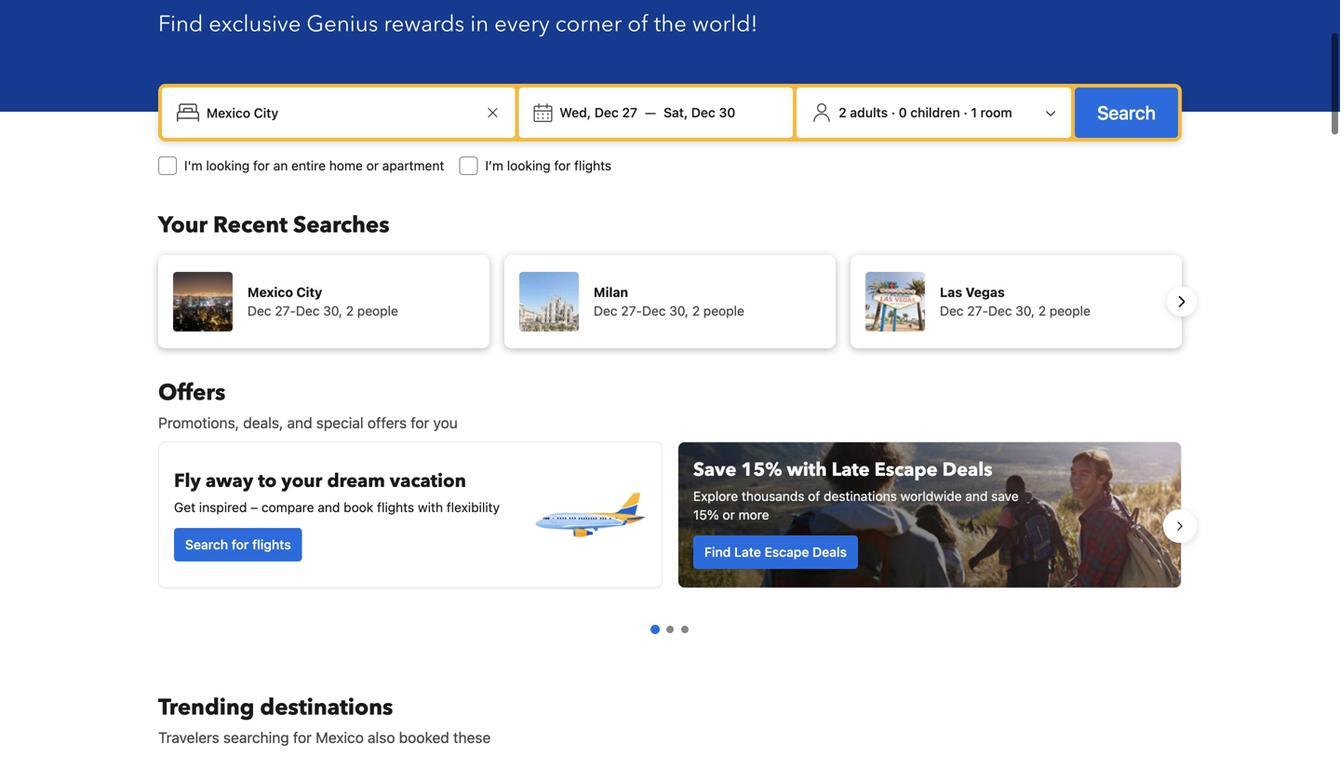 Task type: describe. For each thing, give the bounding box(es) containing it.
worldwide
[[901, 488, 962, 504]]

milan dec 27-dec 30, 2 people
[[594, 284, 745, 318]]

world!
[[693, 9, 758, 40]]

30, for mexico city
[[323, 303, 343, 318]]

offers
[[158, 378, 226, 408]]

next image
[[1171, 291, 1194, 313]]

recent
[[213, 210, 288, 241]]

mexico inside the "trending destinations travelers searching for mexico also booked these"
[[316, 729, 364, 746]]

you
[[434, 414, 458, 432]]

escape inside the save 15% with late escape deals explore thousands of destinations worldwide and save 15% or more
[[875, 457, 938, 483]]

region containing mexico city
[[143, 248, 1198, 356]]

milan
[[594, 284, 629, 300]]

0 horizontal spatial 15%
[[694, 507, 719, 522]]

27- for mexico
[[275, 303, 296, 318]]

0 horizontal spatial late
[[735, 544, 762, 560]]

2 inside mexico city dec 27-dec 30, 2 people
[[346, 303, 354, 318]]

inspired
[[199, 500, 247, 515]]

2 adults · 0 children · 1 room button
[[805, 95, 1064, 130]]

home
[[329, 158, 363, 173]]

looking for i'm
[[206, 158, 250, 173]]

your
[[281, 468, 323, 494]]

0 horizontal spatial or
[[367, 158, 379, 173]]

find exclusive genius rewards in every corner of the world!
[[158, 9, 758, 40]]

destinations inside the save 15% with late escape deals explore thousands of destinations worldwide and save 15% or more
[[824, 488, 898, 504]]

wed,
[[560, 105, 591, 120]]

entire
[[292, 158, 326, 173]]

trending
[[158, 692, 255, 723]]

1 · from the left
[[892, 105, 896, 120]]

27- for las
[[968, 303, 989, 318]]

1 vertical spatial escape
[[765, 544, 810, 560]]

las vegas dec 27-dec 30, 2 people
[[941, 284, 1091, 318]]

get
[[174, 500, 196, 515]]

30
[[719, 105, 736, 120]]

sat,
[[664, 105, 688, 120]]

wed, dec 27 — sat, dec 30
[[560, 105, 736, 120]]

mexico inside mexico city dec 27-dec 30, 2 people
[[248, 284, 293, 300]]

the
[[654, 9, 687, 40]]

for down wed,
[[554, 158, 571, 173]]

2 adults · 0 children · 1 room
[[839, 105, 1013, 120]]

2 · from the left
[[964, 105, 968, 120]]

30, inside milan dec 27-dec 30, 2 people
[[670, 303, 689, 318]]

main content containing offers
[[143, 378, 1198, 757]]

for inside region
[[232, 537, 249, 552]]

region containing save 15% with late escape deals
[[143, 434, 1198, 618]]

compare
[[262, 500, 314, 515]]

i'm looking for flights
[[486, 158, 612, 173]]

deals,
[[243, 414, 283, 432]]

1
[[972, 105, 978, 120]]

and inside the fly away to your dream vacation get inspired – compare and book flights with flexibility
[[318, 500, 340, 515]]

find late escape deals link
[[694, 535, 859, 569]]

2 inside las vegas dec 27-dec 30, 2 people
[[1039, 303, 1047, 318]]

of inside the save 15% with late escape deals explore thousands of destinations worldwide and save 15% or more
[[809, 488, 821, 504]]

wed, dec 27 button
[[553, 96, 645, 129]]

dream
[[327, 468, 385, 494]]

2 horizontal spatial flights
[[575, 158, 612, 173]]

thousands
[[742, 488, 805, 504]]

search for flights link
[[174, 528, 302, 562]]

these
[[453, 729, 491, 746]]

with inside the save 15% with late escape deals explore thousands of destinations worldwide and save 15% or more
[[787, 457, 827, 483]]

2 inside dropdown button
[[839, 105, 847, 120]]

save 15% with late escape deals explore thousands of destinations worldwide and save 15% or more
[[694, 457, 1019, 522]]

i'm
[[184, 158, 203, 173]]

flights inside the fly away to your dream vacation get inspired – compare and book flights with flexibility
[[377, 500, 415, 515]]

late inside the save 15% with late escape deals explore thousands of destinations worldwide and save 15% or more
[[832, 457, 870, 483]]

find late escape deals
[[705, 544, 847, 560]]

people for las vegas dec 27-dec 30, 2 people
[[1050, 303, 1091, 318]]

and inside the save 15% with late escape deals explore thousands of destinations worldwide and save 15% or more
[[966, 488, 988, 504]]

27
[[622, 105, 638, 120]]

promotions,
[[158, 414, 239, 432]]

and inside offers promotions, deals, and special offers for you
[[287, 414, 313, 432]]

with inside the fly away to your dream vacation get inspired – compare and book flights with flexibility
[[418, 500, 443, 515]]



Task type: vqa. For each thing, say whether or not it's contained in the screenshot.
second ·
yes



Task type: locate. For each thing, give the bounding box(es) containing it.
with
[[787, 457, 827, 483], [418, 500, 443, 515]]

room
[[981, 105, 1013, 120]]

1 horizontal spatial people
[[704, 303, 745, 318]]

looking
[[206, 158, 250, 173], [507, 158, 551, 173]]

0 horizontal spatial deals
[[813, 544, 847, 560]]

2 people from the left
[[704, 303, 745, 318]]

find
[[158, 9, 203, 40], [705, 544, 731, 560]]

1 vertical spatial mexico
[[316, 729, 364, 746]]

dec
[[595, 105, 619, 120], [692, 105, 716, 120], [248, 303, 271, 318], [296, 303, 320, 318], [594, 303, 618, 318], [642, 303, 666, 318], [941, 303, 964, 318], [989, 303, 1013, 318]]

and left the save at the bottom of the page
[[966, 488, 988, 504]]

also
[[368, 729, 395, 746]]

search inside button
[[1098, 102, 1157, 123]]

0
[[899, 105, 908, 120]]

children
[[911, 105, 961, 120]]

30, inside las vegas dec 27-dec 30, 2 people
[[1016, 303, 1035, 318]]

for right the searching
[[293, 729, 312, 746]]

for inside offers promotions, deals, and special offers for you
[[411, 414, 430, 432]]

searches
[[293, 210, 390, 241]]

more
[[739, 507, 770, 522]]

2 30, from the left
[[670, 303, 689, 318]]

2 horizontal spatial people
[[1050, 303, 1091, 318]]

1 horizontal spatial destinations
[[824, 488, 898, 504]]

0 horizontal spatial find
[[158, 9, 203, 40]]

0 horizontal spatial flights
[[252, 537, 291, 552]]

1 vertical spatial search
[[185, 537, 228, 552]]

your
[[158, 210, 208, 241]]

1 vertical spatial region
[[143, 434, 1198, 618]]

deals down the save 15% with late escape deals explore thousands of destinations worldwide and save 15% or more
[[813, 544, 847, 560]]

flexibility
[[447, 500, 500, 515]]

1 vertical spatial deals
[[813, 544, 847, 560]]

and
[[287, 414, 313, 432], [966, 488, 988, 504], [318, 500, 340, 515]]

with down vacation
[[418, 500, 443, 515]]

progress bar
[[651, 625, 689, 634]]

people
[[357, 303, 398, 318], [704, 303, 745, 318], [1050, 303, 1091, 318]]

of right thousands
[[809, 488, 821, 504]]

apartment
[[382, 158, 445, 173]]

·
[[892, 105, 896, 120], [964, 105, 968, 120]]

every
[[495, 9, 550, 40]]

deals up worldwide
[[943, 457, 993, 483]]

0 vertical spatial late
[[832, 457, 870, 483]]

0 vertical spatial escape
[[875, 457, 938, 483]]

looking right i'm
[[206, 158, 250, 173]]

destinations inside the "trending destinations travelers searching for mexico also booked these"
[[260, 692, 393, 723]]

mexico left also
[[316, 729, 364, 746]]

search for flights
[[185, 537, 291, 552]]

0 vertical spatial deals
[[943, 457, 993, 483]]

travelers
[[158, 729, 220, 746]]

destinations left worldwide
[[824, 488, 898, 504]]

to
[[258, 468, 277, 494]]

15% up thousands
[[742, 457, 783, 483]]

0 horizontal spatial mexico
[[248, 284, 293, 300]]

0 vertical spatial with
[[787, 457, 827, 483]]

people inside milan dec 27-dec 30, 2 people
[[704, 303, 745, 318]]

1 vertical spatial flights
[[377, 500, 415, 515]]

3 27- from the left
[[968, 303, 989, 318]]

or inside the save 15% with late escape deals explore thousands of destinations worldwide and save 15% or more
[[723, 507, 735, 522]]

1 people from the left
[[357, 303, 398, 318]]

1 horizontal spatial 15%
[[742, 457, 783, 483]]

save
[[694, 457, 737, 483]]

3 30, from the left
[[1016, 303, 1035, 318]]

0 vertical spatial mexico
[[248, 284, 293, 300]]

27- inside milan dec 27-dec 30, 2 people
[[621, 303, 642, 318]]

searching
[[223, 729, 289, 746]]

27- inside mexico city dec 27-dec 30, 2 people
[[275, 303, 296, 318]]

an
[[273, 158, 288, 173]]

mexico left 'city'
[[248, 284, 293, 300]]

looking for i'm
[[507, 158, 551, 173]]

flights
[[575, 158, 612, 173], [377, 500, 415, 515], [252, 537, 291, 552]]

find for find late escape deals
[[705, 544, 731, 560]]

i'm looking for an entire home or apartment
[[184, 158, 445, 173]]

0 vertical spatial region
[[143, 248, 1198, 356]]

escape
[[875, 457, 938, 483], [765, 544, 810, 560]]

group of friends hiking in the mountains on a sunny day image
[[679, 442, 1182, 588]]

0 horizontal spatial escape
[[765, 544, 810, 560]]

escape down more
[[765, 544, 810, 560]]

1 horizontal spatial 27-
[[621, 303, 642, 318]]

2 horizontal spatial 27-
[[968, 303, 989, 318]]

0 vertical spatial find
[[158, 9, 203, 40]]

—
[[645, 105, 657, 120]]

search for search for flights
[[185, 537, 228, 552]]

1 region from the top
[[143, 248, 1198, 356]]

search
[[1098, 102, 1157, 123], [185, 537, 228, 552]]

corner
[[556, 9, 622, 40]]

for left an
[[253, 158, 270, 173]]

0 vertical spatial search
[[1098, 102, 1157, 123]]

1 vertical spatial find
[[705, 544, 731, 560]]

vacation
[[390, 468, 466, 494]]

0 horizontal spatial people
[[357, 303, 398, 318]]

1 horizontal spatial mexico
[[316, 729, 364, 746]]

sat, dec 30 button
[[657, 96, 743, 129]]

save
[[992, 488, 1019, 504]]

fly away to your dream vacation image
[[532, 457, 647, 573]]

1 27- from the left
[[275, 303, 296, 318]]

0 vertical spatial flights
[[575, 158, 612, 173]]

–
[[251, 500, 258, 515]]

search button
[[1076, 88, 1179, 138]]

flights inside search for flights link
[[252, 537, 291, 552]]

search inside region
[[185, 537, 228, 552]]

1 horizontal spatial ·
[[964, 105, 968, 120]]

looking right i'm
[[507, 158, 551, 173]]

deals inside the save 15% with late escape deals explore thousands of destinations worldwide and save 15% or more
[[943, 457, 993, 483]]

1 vertical spatial or
[[723, 507, 735, 522]]

27-
[[275, 303, 296, 318], [621, 303, 642, 318], [968, 303, 989, 318]]

flights right book
[[377, 500, 415, 515]]

2 27- from the left
[[621, 303, 642, 318]]

search for search
[[1098, 102, 1157, 123]]

0 horizontal spatial of
[[628, 9, 649, 40]]

0 horizontal spatial with
[[418, 500, 443, 515]]

booked
[[399, 729, 450, 746]]

find for find exclusive genius rewards in every corner of the world!
[[158, 9, 203, 40]]

30, inside mexico city dec 27-dec 30, 2 people
[[323, 303, 343, 318]]

1 horizontal spatial with
[[787, 457, 827, 483]]

0 horizontal spatial 30,
[[323, 303, 343, 318]]

1 horizontal spatial flights
[[377, 500, 415, 515]]

las
[[941, 284, 963, 300]]

· left 1
[[964, 105, 968, 120]]

1 horizontal spatial or
[[723, 507, 735, 522]]

for left you on the bottom left of the page
[[411, 414, 430, 432]]

30, for las vegas
[[1016, 303, 1035, 318]]

30,
[[323, 303, 343, 318], [670, 303, 689, 318], [1016, 303, 1035, 318]]

destinations
[[824, 488, 898, 504], [260, 692, 393, 723]]

find down explore
[[705, 544, 731, 560]]

trending destinations travelers searching for mexico also booked these
[[158, 692, 491, 746]]

mexico city dec 27-dec 30, 2 people
[[248, 284, 398, 318]]

1 30, from the left
[[323, 303, 343, 318]]

i'm
[[486, 158, 504, 173]]

2 inside milan dec 27-dec 30, 2 people
[[693, 303, 700, 318]]

with up thousands
[[787, 457, 827, 483]]

or right home
[[367, 158, 379, 173]]

people inside mexico city dec 27-dec 30, 2 people
[[357, 303, 398, 318]]

in
[[470, 9, 489, 40]]

late
[[832, 457, 870, 483], [735, 544, 762, 560]]

1 horizontal spatial of
[[809, 488, 821, 504]]

0 vertical spatial or
[[367, 158, 379, 173]]

1 horizontal spatial 30,
[[670, 303, 689, 318]]

of left the
[[628, 9, 649, 40]]

exclusive
[[209, 9, 301, 40]]

· left 0
[[892, 105, 896, 120]]

of
[[628, 9, 649, 40], [809, 488, 821, 504]]

city
[[296, 284, 323, 300]]

or down explore
[[723, 507, 735, 522]]

0 horizontal spatial search
[[185, 537, 228, 552]]

0 vertical spatial destinations
[[824, 488, 898, 504]]

1 vertical spatial with
[[418, 500, 443, 515]]

0 vertical spatial of
[[628, 9, 649, 40]]

flights down "wed, dec 27" button
[[575, 158, 612, 173]]

1 horizontal spatial search
[[1098, 102, 1157, 123]]

1 vertical spatial late
[[735, 544, 762, 560]]

destinations up also
[[260, 692, 393, 723]]

2 looking from the left
[[507, 158, 551, 173]]

offers promotions, deals, and special offers for you
[[158, 378, 458, 432]]

1 vertical spatial destinations
[[260, 692, 393, 723]]

for inside the "trending destinations travelers searching for mexico also booked these"
[[293, 729, 312, 746]]

1 vertical spatial of
[[809, 488, 821, 504]]

1 horizontal spatial find
[[705, 544, 731, 560]]

27- inside las vegas dec 27-dec 30, 2 people
[[968, 303, 989, 318]]

find left exclusive
[[158, 9, 203, 40]]

region
[[143, 248, 1198, 356], [143, 434, 1198, 618]]

1 horizontal spatial and
[[318, 500, 340, 515]]

15%
[[742, 457, 783, 483], [694, 507, 719, 522]]

0 horizontal spatial 27-
[[275, 303, 296, 318]]

or
[[367, 158, 379, 173], [723, 507, 735, 522]]

27- down the milan
[[621, 303, 642, 318]]

1 horizontal spatial looking
[[507, 158, 551, 173]]

1 looking from the left
[[206, 158, 250, 173]]

fly away to your dream vacation get inspired – compare and book flights with flexibility
[[174, 468, 500, 515]]

and left book
[[318, 500, 340, 515]]

mexico
[[248, 284, 293, 300], [316, 729, 364, 746]]

find inside find late escape deals link
[[705, 544, 731, 560]]

flights down the compare
[[252, 537, 291, 552]]

genius
[[307, 9, 378, 40]]

Where are you going? field
[[199, 96, 482, 129]]

rewards
[[384, 9, 465, 40]]

2
[[839, 105, 847, 120], [346, 303, 354, 318], [693, 303, 700, 318], [1039, 303, 1047, 318]]

2 horizontal spatial and
[[966, 488, 988, 504]]

for down inspired
[[232, 537, 249, 552]]

away
[[206, 468, 253, 494]]

2 vertical spatial flights
[[252, 537, 291, 552]]

2 horizontal spatial 30,
[[1016, 303, 1035, 318]]

book
[[344, 500, 374, 515]]

0 horizontal spatial looking
[[206, 158, 250, 173]]

offers
[[368, 414, 407, 432]]

explore
[[694, 488, 739, 504]]

1 horizontal spatial escape
[[875, 457, 938, 483]]

0 horizontal spatial and
[[287, 414, 313, 432]]

fly
[[174, 468, 201, 494]]

1 horizontal spatial deals
[[943, 457, 993, 483]]

0 horizontal spatial ·
[[892, 105, 896, 120]]

1 vertical spatial 15%
[[694, 507, 719, 522]]

15% down explore
[[694, 507, 719, 522]]

27- down the vegas
[[968, 303, 989, 318]]

1 horizontal spatial late
[[832, 457, 870, 483]]

0 horizontal spatial destinations
[[260, 692, 393, 723]]

vegas
[[966, 284, 1005, 300]]

special
[[316, 414, 364, 432]]

escape up worldwide
[[875, 457, 938, 483]]

main content
[[143, 378, 1198, 757]]

3 people from the left
[[1050, 303, 1091, 318]]

people inside las vegas dec 27-dec 30, 2 people
[[1050, 303, 1091, 318]]

27- down the your recent searches
[[275, 303, 296, 318]]

adults
[[851, 105, 888, 120]]

deals
[[943, 457, 993, 483], [813, 544, 847, 560]]

for
[[253, 158, 270, 173], [554, 158, 571, 173], [411, 414, 430, 432], [232, 537, 249, 552], [293, 729, 312, 746]]

people for mexico city dec 27-dec 30, 2 people
[[357, 303, 398, 318]]

0 vertical spatial 15%
[[742, 457, 783, 483]]

2 region from the top
[[143, 434, 1198, 618]]

your recent searches
[[158, 210, 390, 241]]

and right the deals,
[[287, 414, 313, 432]]



